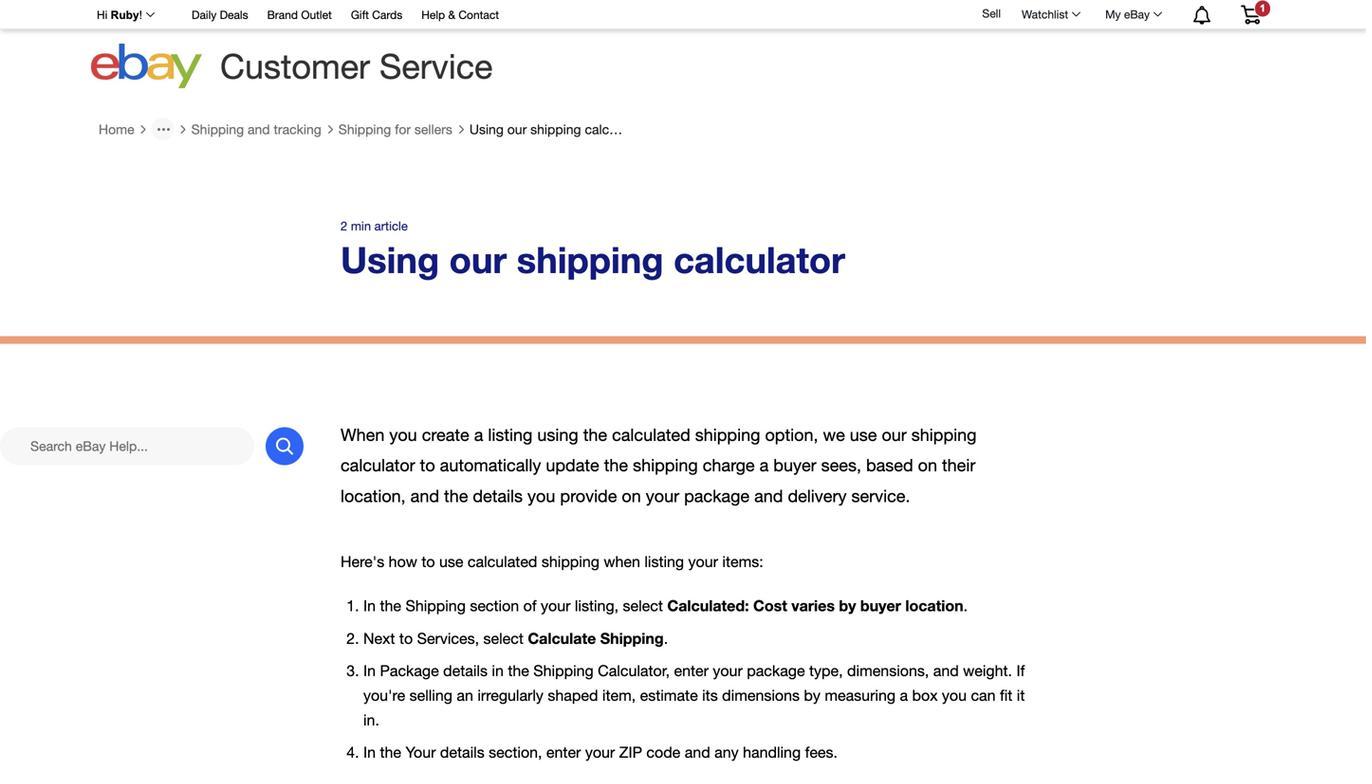 Task type: describe. For each thing, give the bounding box(es) containing it.
option,
[[765, 425, 818, 445]]

use inside when you create a listing using the calculated shipping option, we use our shipping calculator to automatically update the shipping charge a buyer sees, based on their location, and the details you provide on your package and delivery service.
[[850, 425, 877, 445]]

location
[[905, 597, 964, 615]]

estimate
[[640, 687, 698, 704]]

in for code
[[363, 744, 376, 761]]

your inside when you create a listing using the calculated shipping option, we use our shipping calculator to automatically update the shipping charge a buyer sees, based on their location, and the details you provide on your package and delivery service.
[[646, 486, 679, 506]]

brand outlet link
[[267, 5, 332, 26]]

irregularly
[[477, 687, 544, 704]]

Search eBay Help... text field
[[0, 428, 254, 465]]

daily deals link
[[192, 5, 248, 26]]

1 vertical spatial to
[[422, 553, 435, 570]]

its
[[702, 687, 718, 704]]

shipping and tracking
[[191, 121, 321, 137]]

items:
[[722, 553, 763, 570]]

shipping inside "link"
[[338, 121, 391, 137]]

gift cards
[[351, 8, 402, 21]]

hi
[[97, 9, 108, 21]]

in for calculated:
[[363, 597, 376, 615]]

select inside next to services, select calculate shipping .
[[483, 630, 524, 647]]

if
[[1016, 662, 1025, 680]]

it
[[1017, 687, 1025, 704]]

shipping section
[[406, 597, 519, 615]]

to inside next to services, select calculate shipping .
[[399, 630, 413, 647]]

cost
[[753, 597, 787, 615]]

. inside next to services, select calculate shipping .
[[664, 630, 668, 647]]

customer service
[[220, 46, 493, 86]]

contact
[[459, 8, 499, 21]]

shipping inside in package details in the shipping calculator, enter your package type, dimensions, and weight. if you're selling an irregularly shaped item, estimate its dimensions by measuring a box you can fit it in.
[[533, 662, 594, 680]]

in the your details section, enter your zip code and any handling fees.
[[363, 744, 838, 761]]

help & contact link
[[421, 5, 499, 26]]

enter your
[[546, 744, 615, 761]]

cards
[[372, 8, 402, 21]]

calculate
[[528, 629, 596, 647]]

hi ruby !
[[97, 9, 142, 21]]

automatically
[[440, 456, 541, 475]]

update
[[546, 456, 599, 475]]

home
[[99, 121, 134, 137]]

deals
[[220, 8, 248, 21]]

in.
[[363, 711, 379, 729]]

tracking
[[274, 121, 321, 137]]

package inside in package details in the shipping calculator, enter your package type, dimensions, and weight. if you're selling an irregularly shaped item, estimate its dimensions by measuring a box you can fit it in.
[[747, 662, 805, 680]]

1 vertical spatial a
[[760, 456, 769, 475]]

shipping for sellers link
[[338, 121, 452, 137]]

dimensions,
[[847, 662, 929, 680]]

listing inside when you create a listing using the calculated shipping option, we use our shipping calculator to automatically update the shipping charge a buyer sees, based on their location, and the details you provide on your package and delivery service.
[[488, 425, 533, 445]]

!
[[139, 9, 142, 21]]

0 horizontal spatial on
[[622, 486, 641, 506]]

fit
[[1000, 687, 1013, 704]]

details inside when you create a listing using the calculated shipping option, we use our shipping calculator to automatically update the shipping charge a buyer sees, based on their location, and the details you provide on your package and delivery service.
[[473, 486, 523, 506]]

package
[[380, 662, 439, 680]]

any
[[714, 744, 739, 761]]

help & contact
[[421, 8, 499, 21]]

your
[[406, 744, 436, 761]]

an
[[457, 687, 473, 704]]

ebay
[[1124, 8, 1150, 21]]

here's
[[341, 553, 384, 570]]

my ebay
[[1105, 8, 1150, 21]]

shipping left tracking
[[191, 121, 244, 137]]

by inside in package details in the shipping calculator, enter your package type, dimensions, and weight. if you're selling an irregularly shaped item, estimate its dimensions by measuring a box you can fit it in.
[[804, 687, 821, 704]]

services,
[[417, 630, 479, 647]]

type,
[[809, 662, 843, 680]]

zip
[[619, 744, 642, 761]]

2
[[341, 219, 347, 233]]

select inside in the shipping section of your listing, select calculated: cost varies by buyer location .
[[623, 597, 663, 615]]

customer
[[220, 46, 370, 86]]

sell
[[982, 7, 1001, 20]]

watchlist
[[1022, 8, 1068, 21]]

location,
[[341, 486, 406, 506]]

using inside the 2 min article using our shipping calculator
[[341, 238, 439, 281]]

code
[[646, 744, 680, 761]]

can
[[971, 687, 996, 704]]

watchlist link
[[1011, 3, 1089, 26]]

customer service banner
[[86, 0, 1275, 95]]

shipping up calculator, enter
[[600, 629, 664, 647]]

here's how to use calculated shipping when listing your items:
[[341, 553, 763, 570]]

we
[[823, 425, 845, 445]]

weight.
[[963, 662, 1012, 680]]

our inside the 2 min article using our shipping calculator
[[449, 238, 507, 281]]

1 horizontal spatial listing
[[644, 553, 684, 570]]

based
[[866, 456, 913, 475]]

and inside in package details in the shipping calculator, enter your package type, dimensions, and weight. if you're selling an irregularly shaped item, estimate its dimensions by measuring a box you can fit it in.
[[933, 662, 959, 680]]

and left any
[[685, 744, 710, 761]]

item,
[[602, 687, 636, 704]]

selling
[[409, 687, 452, 704]]

calculator inside when you create a listing using the calculated shipping option, we use our shipping calculator to automatically update the shipping charge a buyer sees, based on their location, and the details you provide on your package and delivery service.
[[341, 456, 415, 475]]

article
[[374, 219, 408, 233]]

when
[[341, 425, 385, 445]]

using inside using our shipping calculator link
[[469, 121, 504, 137]]

handling
[[743, 744, 801, 761]]

next
[[363, 630, 395, 647]]

section,
[[489, 744, 542, 761]]

daily
[[192, 8, 217, 21]]

2 min article using our shipping calculator
[[341, 219, 845, 281]]



Task type: vqa. For each thing, say whether or not it's contained in the screenshot.
Brand Outlet
yes



Task type: locate. For each thing, give the bounding box(es) containing it.
using
[[537, 425, 578, 445]]

0 vertical spatial calculator
[[585, 121, 643, 137]]

your inside in package details in the shipping calculator, enter your package type, dimensions, and weight. if you're selling an irregularly shaped item, estimate its dimensions by measuring a box you can fit it in.
[[713, 662, 743, 680]]

delivery
[[788, 486, 847, 506]]

using our shipping calculator link
[[469, 121, 643, 137]]

1 vertical spatial calculator
[[674, 238, 845, 281]]

1 vertical spatial calculated
[[468, 553, 537, 570]]

in inside in package details in the shipping calculator, enter your package type, dimensions, and weight. if you're selling an irregularly shaped item, estimate its dimensions by measuring a box you can fit it in.
[[363, 662, 376, 680]]

2 horizontal spatial a
[[900, 687, 908, 704]]

you right when
[[389, 425, 417, 445]]

next to services, select calculate shipping .
[[363, 629, 668, 647]]

0 vertical spatial on
[[918, 456, 937, 475]]

in
[[363, 597, 376, 615], [363, 662, 376, 680], [363, 744, 376, 761]]

by down type,
[[804, 687, 821, 704]]

listing right when
[[644, 553, 684, 570]]

the right the in
[[508, 662, 529, 680]]

to
[[420, 456, 435, 475], [422, 553, 435, 570], [399, 630, 413, 647]]

0 vertical spatial a
[[474, 425, 483, 445]]

my ebay link
[[1095, 3, 1171, 26]]

details right your
[[440, 744, 485, 761]]

a inside in package details in the shipping calculator, enter your package type, dimensions, and weight. if you're selling an irregularly shaped item, estimate its dimensions by measuring a box you can fit it in.
[[900, 687, 908, 704]]

a
[[474, 425, 483, 445], [760, 456, 769, 475], [900, 687, 908, 704]]

and
[[248, 121, 270, 137], [410, 486, 439, 506], [754, 486, 783, 506], [933, 662, 959, 680], [685, 744, 710, 761]]

your right of
[[541, 597, 571, 615]]

sellers
[[414, 121, 452, 137]]

2 vertical spatial calculator
[[341, 456, 415, 475]]

your left items:
[[688, 553, 718, 570]]

0 horizontal spatial using
[[341, 238, 439, 281]]

1 vertical spatial by
[[804, 687, 821, 704]]

sell link
[[974, 7, 1009, 20]]

the inside in package details in the shipping calculator, enter your package type, dimensions, and weight. if you're selling an irregularly shaped item, estimate its dimensions by measuring a box you can fit it in.
[[508, 662, 529, 680]]

select up the in
[[483, 630, 524, 647]]

0 vertical spatial calculated
[[612, 425, 690, 445]]

a up automatically
[[474, 425, 483, 445]]

0 horizontal spatial by
[[804, 687, 821, 704]]

1 horizontal spatial select
[[623, 597, 663, 615]]

you down the update
[[528, 486, 555, 506]]

0 vertical spatial use
[[850, 425, 877, 445]]

0 vertical spatial .
[[964, 597, 968, 615]]

the down automatically
[[444, 486, 468, 506]]

0 horizontal spatial you
[[389, 425, 417, 445]]

charge
[[703, 456, 755, 475]]

brand
[[267, 8, 298, 21]]

1 vertical spatial details
[[443, 662, 488, 680]]

provide
[[560, 486, 617, 506]]

you inside in package details in the shipping calculator, enter your package type, dimensions, and weight. if you're selling an irregularly shaped item, estimate its dimensions by measuring a box you can fit it in.
[[942, 687, 967, 704]]

using our shipping calculator main content
[[0, 110, 1366, 771]]

package inside when you create a listing using the calculated shipping option, we use our shipping calculator to automatically update the shipping charge a buyer sees, based on their location, and the details you provide on your package and delivery service.
[[684, 486, 750, 506]]

my
[[1105, 8, 1121, 21]]

0 horizontal spatial buyer
[[773, 456, 816, 475]]

1 vertical spatial select
[[483, 630, 524, 647]]

dimensions
[[722, 687, 800, 704]]

the inside in the shipping section of your listing, select calculated: cost varies by buyer location .
[[380, 597, 401, 615]]

3 in from the top
[[363, 744, 376, 761]]

your
[[646, 486, 679, 506], [688, 553, 718, 570], [541, 597, 571, 615], [713, 662, 743, 680]]

. inside in the shipping section of your listing, select calculated: cost varies by buyer location .
[[964, 597, 968, 615]]

on
[[918, 456, 937, 475], [622, 486, 641, 506]]

calculated up "provide"
[[612, 425, 690, 445]]

1 horizontal spatial buyer
[[860, 597, 901, 615]]

. up weight.
[[964, 597, 968, 615]]

ruby
[[111, 9, 139, 21]]

using right sellers
[[469, 121, 504, 137]]

0 vertical spatial using
[[469, 121, 504, 137]]

you left can
[[942, 687, 967, 704]]

1 horizontal spatial on
[[918, 456, 937, 475]]

for
[[395, 121, 411, 137]]

calculator inside the 2 min article using our shipping calculator
[[674, 238, 845, 281]]

1 vertical spatial buyer
[[860, 597, 901, 615]]

in up you're
[[363, 662, 376, 680]]

using down article
[[341, 238, 439, 281]]

1 vertical spatial using
[[341, 238, 439, 281]]

listing up automatically
[[488, 425, 533, 445]]

their
[[942, 456, 976, 475]]

buyer left location
[[860, 597, 901, 615]]

when you create a listing using the calculated shipping option, we use our shipping calculator to automatically update the shipping charge a buyer sees, based on their location, and the details you provide on your package and delivery service.
[[341, 425, 977, 506]]

to inside when you create a listing using the calculated shipping option, we use our shipping calculator to automatically update the shipping charge a buyer sees, based on their location, and the details you provide on your package and delivery service.
[[420, 456, 435, 475]]

the up "next"
[[380, 597, 401, 615]]

on right "provide"
[[622, 486, 641, 506]]

brand outlet
[[267, 8, 332, 21]]

how
[[389, 553, 417, 570]]

to right "next"
[[399, 630, 413, 647]]

details inside in package details in the shipping calculator, enter your package type, dimensions, and weight. if you're selling an irregularly shaped item, estimate its dimensions by measuring a box you can fit it in.
[[443, 662, 488, 680]]

buyer inside when you create a listing using the calculated shipping option, we use our shipping calculator to automatically update the shipping charge a buyer sees, based on their location, and the details you provide on your package and delivery service.
[[773, 456, 816, 475]]

calculated:
[[667, 597, 749, 615]]

and left tracking
[[248, 121, 270, 137]]

1 vertical spatial you
[[528, 486, 555, 506]]

0 vertical spatial in
[[363, 597, 376, 615]]

.
[[964, 597, 968, 615], [664, 630, 668, 647]]

1 horizontal spatial by
[[839, 597, 856, 615]]

outlet
[[301, 8, 332, 21]]

buyer down option,
[[773, 456, 816, 475]]

select right listing,
[[623, 597, 663, 615]]

your up its
[[713, 662, 743, 680]]

0 vertical spatial package
[[684, 486, 750, 506]]

2 vertical spatial to
[[399, 630, 413, 647]]

shipping for sellers
[[338, 121, 452, 137]]

1 link
[[1230, 0, 1272, 27]]

calculated up of
[[468, 553, 537, 570]]

1
[[1260, 2, 1266, 14]]

1 vertical spatial on
[[622, 486, 641, 506]]

1 vertical spatial in
[[363, 662, 376, 680]]

0 vertical spatial buyer
[[773, 456, 816, 475]]

using our shipping calculator
[[469, 121, 643, 137]]

package down the charge at bottom right
[[684, 486, 750, 506]]

details
[[473, 486, 523, 506], [443, 662, 488, 680], [440, 744, 485, 761]]

0 vertical spatial to
[[420, 456, 435, 475]]

shipping inside the 2 min article using our shipping calculator
[[517, 238, 664, 281]]

0 vertical spatial you
[[389, 425, 417, 445]]

you're
[[363, 687, 405, 704]]

0 horizontal spatial calculator
[[341, 456, 415, 475]]

box
[[912, 687, 938, 704]]

1 horizontal spatial using
[[469, 121, 504, 137]]

1 vertical spatial .
[[664, 630, 668, 647]]

1 vertical spatial our
[[449, 238, 507, 281]]

shipping
[[530, 121, 581, 137], [517, 238, 664, 281], [695, 425, 760, 445], [911, 425, 977, 445], [633, 456, 698, 475], [542, 553, 600, 570]]

2 vertical spatial in
[[363, 744, 376, 761]]

a right the charge at bottom right
[[760, 456, 769, 475]]

our
[[507, 121, 527, 137], [449, 238, 507, 281], [882, 425, 907, 445]]

service.
[[851, 486, 910, 506]]

on left their
[[918, 456, 937, 475]]

. down in the shipping section of your listing, select calculated: cost varies by buyer location .
[[664, 630, 668, 647]]

0 vertical spatial listing
[[488, 425, 533, 445]]

1 horizontal spatial you
[[528, 486, 555, 506]]

2 in from the top
[[363, 662, 376, 680]]

shipping up shaped
[[533, 662, 594, 680]]

sees,
[[821, 456, 861, 475]]

2 vertical spatial details
[[440, 744, 485, 761]]

gift cards link
[[351, 5, 402, 26]]

calculated
[[612, 425, 690, 445], [468, 553, 537, 570]]

0 horizontal spatial calculated
[[468, 553, 537, 570]]

0 vertical spatial our
[[507, 121, 527, 137]]

our inside when you create a listing using the calculated shipping option, we use our shipping calculator to automatically update the shipping charge a buyer sees, based on their location, and the details you provide on your package and delivery service.
[[882, 425, 907, 445]]

1 vertical spatial package
[[747, 662, 805, 680]]

measuring
[[825, 687, 896, 704]]

create
[[422, 425, 469, 445]]

help
[[421, 8, 445, 21]]

to down the create
[[420, 456, 435, 475]]

varies
[[791, 597, 835, 615]]

listing
[[488, 425, 533, 445], [644, 553, 684, 570]]

calculator, enter
[[598, 662, 709, 680]]

0 horizontal spatial a
[[474, 425, 483, 445]]

your right "provide"
[[646, 486, 679, 506]]

service
[[380, 46, 493, 86]]

0 horizontal spatial .
[[664, 630, 668, 647]]

1 horizontal spatial calculated
[[612, 425, 690, 445]]

and up box
[[933, 662, 959, 680]]

in for your
[[363, 662, 376, 680]]

use right we
[[850, 425, 877, 445]]

2 vertical spatial a
[[900, 687, 908, 704]]

use up shipping section
[[439, 553, 463, 570]]

1 in from the top
[[363, 597, 376, 615]]

fees.
[[805, 744, 838, 761]]

of
[[523, 597, 537, 615]]

details down automatically
[[473, 486, 523, 506]]

2 horizontal spatial you
[[942, 687, 967, 704]]

you
[[389, 425, 417, 445], [528, 486, 555, 506], [942, 687, 967, 704]]

your inside in the shipping section of your listing, select calculated: cost varies by buyer location .
[[541, 597, 571, 615]]

the right using
[[583, 425, 607, 445]]

listing,
[[575, 597, 619, 615]]

and left delivery
[[754, 486, 783, 506]]

using
[[469, 121, 504, 137], [341, 238, 439, 281]]

gift
[[351, 8, 369, 21]]

2 vertical spatial you
[[942, 687, 967, 704]]

1 vertical spatial use
[[439, 553, 463, 570]]

a left box
[[900, 687, 908, 704]]

and right the location,
[[410, 486, 439, 506]]

by right varies
[[839, 597, 856, 615]]

0 vertical spatial details
[[473, 486, 523, 506]]

1 horizontal spatial calculator
[[585, 121, 643, 137]]

&
[[448, 8, 455, 21]]

2 horizontal spatial calculator
[[674, 238, 845, 281]]

shipping left "for"
[[338, 121, 391, 137]]

in inside in the shipping section of your listing, select calculated: cost varies by buyer location .
[[363, 597, 376, 615]]

0 horizontal spatial select
[[483, 630, 524, 647]]

buyer
[[773, 456, 816, 475], [860, 597, 901, 615]]

0 horizontal spatial listing
[[488, 425, 533, 445]]

in down in. at the left bottom of the page
[[363, 744, 376, 761]]

package up dimensions
[[747, 662, 805, 680]]

in
[[492, 662, 504, 680]]

min
[[351, 219, 371, 233]]

shipping and tracking link
[[191, 121, 321, 137]]

select
[[623, 597, 663, 615], [483, 630, 524, 647]]

account navigation
[[86, 0, 1275, 29]]

0 vertical spatial by
[[839, 597, 856, 615]]

1 horizontal spatial use
[[850, 425, 877, 445]]

1 horizontal spatial .
[[964, 597, 968, 615]]

shaped
[[548, 687, 598, 704]]

the up "provide"
[[604, 456, 628, 475]]

0 vertical spatial select
[[623, 597, 663, 615]]

calculated inside when you create a listing using the calculated shipping option, we use our shipping calculator to automatically update the shipping charge a buyer sees, based on their location, and the details you provide on your package and delivery service.
[[612, 425, 690, 445]]

2 vertical spatial our
[[882, 425, 907, 445]]

by
[[839, 597, 856, 615], [804, 687, 821, 704]]

daily deals
[[192, 8, 248, 21]]

1 horizontal spatial a
[[760, 456, 769, 475]]

in the shipping section of your listing, select calculated: cost varies by buyer location .
[[363, 597, 968, 615]]

0 horizontal spatial use
[[439, 553, 463, 570]]

the left your
[[380, 744, 401, 761]]

to right how
[[422, 553, 435, 570]]

in up "next"
[[363, 597, 376, 615]]

home link
[[99, 121, 134, 137]]

1 vertical spatial listing
[[644, 553, 684, 570]]

details up an
[[443, 662, 488, 680]]



